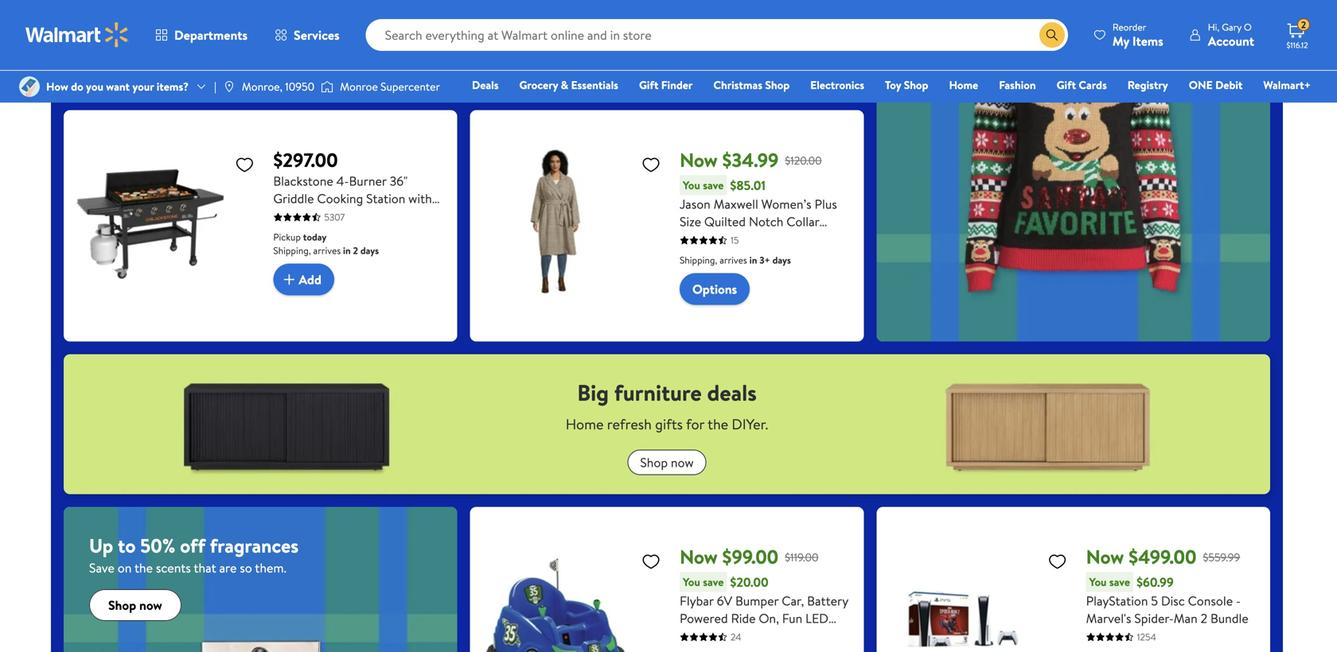 Task type: vqa. For each thing, say whether or not it's contained in the screenshot.
deals link
yes



Task type: describe. For each thing, give the bounding box(es) containing it.
to
[[118, 533, 136, 560]]

services
[[294, 26, 340, 44]]

you save $20.00 flybar 6v bumper car, battery powered ride on, fun led lights, includes charger, blue
[[680, 574, 849, 645]]

add to cart image
[[280, 270, 299, 290]]

toy shop
[[886, 77, 929, 93]]

gary
[[1223, 20, 1242, 34]]

gift cards link
[[1050, 76, 1115, 94]]

options for 2nd options link from the bottom of the page
[[693, 36, 738, 54]]

maxwell
[[714, 196, 759, 213]]

3x
[[767, 231, 781, 248]]

cards
[[1079, 77, 1107, 93]]

the for 50%
[[135, 560, 153, 577]]

2 up christmas shop
[[760, 9, 765, 23]]

$499.00
[[1129, 544, 1197, 571]]

|
[[214, 79, 216, 94]]

deals link
[[465, 76, 506, 94]]

includes
[[719, 628, 764, 645]]

monroe
[[340, 79, 378, 94]]

items
[[1133, 32, 1164, 50]]

registry link
[[1121, 76, 1176, 94]]

shop now button for to
[[89, 590, 181, 622]]

now for now $99.00
[[680, 544, 718, 571]]

now $34.99 $120.00
[[680, 147, 822, 174]]

playstation
[[1087, 593, 1149, 610]]

pickup today shipping, arrives in 2 days
[[273, 231, 379, 258]]

home link
[[942, 76, 986, 94]]

$85.01
[[731, 177, 766, 194]]

pickup
[[273, 231, 301, 244]]

$119.00
[[785, 550, 819, 566]]

now for now $499.00
[[1087, 544, 1125, 571]]

hi,
[[1209, 20, 1220, 34]]

shipping, for shipping, arrives in 2 days
[[680, 9, 718, 23]]

man
[[1174, 610, 1198, 628]]

shop now for to
[[108, 597, 162, 615]]

my
[[1113, 32, 1130, 50]]

hard
[[273, 208, 301, 225]]

0 vertical spatial home
[[950, 77, 979, 93]]

add to favorites list, flybar 6v bumper car, battery powered ride on, fun led lights, includes charger, blue image
[[642, 552, 661, 572]]

big
[[578, 378, 609, 409]]

search icon image
[[1046, 29, 1059, 41]]

size
[[680, 213, 702, 231]]

car,
[[782, 593, 804, 610]]

now for now $34.99
[[680, 147, 718, 174]]

christmas shop
[[714, 77, 790, 93]]

spider-
[[1135, 610, 1174, 628]]

2 inside you save $60.99 playstation 5 disc console - marvel's spider-man 2 bundle
[[1201, 610, 1208, 628]]

save for now $99.00
[[703, 575, 724, 591]]

that
[[194, 560, 216, 577]]

marvel's
[[1087, 610, 1132, 628]]

shipping, for shipping, arrives in 3+ days
[[680, 254, 718, 267]]

add button
[[273, 264, 334, 296]]

christmas
[[714, 77, 763, 93]]

led
[[806, 610, 829, 628]]

delivery today
[[273, 23, 334, 36]]

36"
[[390, 172, 408, 190]]

today for delivery
[[310, 23, 334, 36]]

in inside pickup today shipping, arrives in 2 days
[[343, 244, 351, 258]]

how do you want your items?
[[46, 79, 189, 94]]

grocery
[[520, 77, 558, 93]]

add to favorites list, blackstone 4-burner 36" griddle cooking station with hard cover image
[[235, 155, 254, 175]]

6v
[[717, 593, 733, 610]]

$120.00
[[785, 153, 822, 168]]

services button
[[261, 16, 353, 54]]

shop right "toy"
[[904, 77, 929, 93]]

24
[[731, 631, 742, 645]]

3+
[[760, 254, 771, 267]]

registry
[[1128, 77, 1169, 93]]

one
[[1189, 77, 1213, 93]]

fashion link
[[992, 76, 1044, 94]]

battery
[[808, 593, 849, 610]]

$297.00
[[273, 147, 338, 174]]

&
[[561, 77, 569, 93]]

now for furniture
[[671, 454, 694, 472]]

 image for how do you want your items?
[[19, 76, 40, 97]]

o
[[1245, 20, 1252, 34]]

gift cards
[[1057, 77, 1107, 93]]

on
[[118, 560, 132, 577]]

$297.00 blackstone 4-burner 36" griddle cooking station with hard cover
[[273, 147, 432, 225]]

-
[[1237, 593, 1242, 610]]

you inside 'you save $85.01 jason maxwell women's plus size quilted notch collar jacket, sizes 1x-3x'
[[683, 178, 701, 193]]

shop now for furniture
[[641, 454, 694, 472]]

monroe,
[[242, 79, 283, 94]]

cooking
[[317, 190, 363, 208]]

in for shipping, arrives in 3+ days
[[750, 254, 758, 267]]

toy shop link
[[878, 76, 936, 94]]

10950
[[285, 79, 315, 94]]

are
[[219, 560, 237, 577]]

so
[[240, 560, 252, 577]]

jason
[[680, 196, 711, 213]]

sizes
[[722, 231, 748, 248]]

 image for monroe, 10950
[[223, 80, 236, 93]]

1 options link from the top
[[680, 29, 750, 61]]

powered
[[680, 610, 728, 628]]

charger,
[[767, 628, 815, 645]]

lights,
[[680, 628, 716, 645]]

one debit link
[[1182, 76, 1250, 94]]

you
[[86, 79, 103, 94]]

disc
[[1162, 593, 1186, 610]]

save
[[89, 560, 115, 577]]

 image for monroe supercenter
[[321, 79, 334, 95]]

save for now $499.00
[[1110, 575, 1131, 591]]

one debit
[[1189, 77, 1243, 93]]

today for pickup
[[303, 231, 327, 244]]

you for now $99.00
[[683, 575, 701, 591]]



Task type: locate. For each thing, give the bounding box(es) containing it.
up
[[89, 533, 113, 560]]

days
[[767, 9, 786, 23], [361, 244, 379, 258], [773, 254, 791, 267]]

finder
[[662, 77, 693, 93]]

0 horizontal spatial the
[[135, 560, 153, 577]]

plus
[[815, 196, 838, 213]]

 image right the 10950 at the top left of the page
[[321, 79, 334, 95]]

your
[[132, 79, 154, 94]]

women's
[[762, 196, 812, 213]]

2 up $116.12
[[1302, 18, 1307, 32]]

bundle
[[1211, 610, 1249, 628]]

in left 3+
[[750, 254, 758, 267]]

0 vertical spatial today
[[310, 23, 334, 36]]

0 vertical spatial shop now
[[641, 454, 694, 472]]

shop now button for furniture
[[628, 450, 707, 476]]

electronics
[[811, 77, 865, 93]]

the right 'for'
[[708, 415, 729, 435]]

shop now button down on
[[89, 590, 181, 622]]

shop now down gifts
[[641, 454, 694, 472]]

0 horizontal spatial shop now
[[108, 597, 162, 615]]

 image
[[19, 76, 40, 97], [321, 79, 334, 95], [223, 80, 236, 93]]

flybar
[[680, 593, 714, 610]]

shop now down on
[[108, 597, 162, 615]]

gift finder
[[639, 77, 693, 93]]

1 vertical spatial today
[[303, 231, 327, 244]]

$116.12
[[1287, 40, 1309, 51]]

home down big
[[566, 415, 604, 435]]

griddle
[[273, 190, 314, 208]]

delivery
[[273, 23, 308, 36]]

reorder my items
[[1113, 20, 1164, 50]]

gift for gift finder
[[639, 77, 659, 93]]

in
[[750, 9, 758, 23], [343, 244, 351, 258], [750, 254, 758, 267]]

1x-
[[751, 231, 767, 248]]

1 horizontal spatial home
[[950, 77, 979, 93]]

1 vertical spatial options link
[[680, 274, 750, 305]]

0 vertical spatial shop now button
[[628, 450, 707, 476]]

shop
[[766, 77, 790, 93], [904, 77, 929, 93], [641, 454, 668, 472], [108, 597, 136, 615]]

arrives up christmas
[[720, 9, 748, 23]]

the
[[708, 415, 729, 435], [135, 560, 153, 577]]

shop now button down gifts
[[628, 450, 707, 476]]

days inside pickup today shipping, arrives in 2 days
[[361, 244, 379, 258]]

arrives for shipping, arrives in 3+ days
[[720, 254, 748, 267]]

1 horizontal spatial shop now button
[[628, 450, 707, 476]]

shop right christmas
[[766, 77, 790, 93]]

save up jason on the right
[[703, 178, 724, 193]]

$99.00
[[723, 544, 779, 571]]

4-
[[337, 172, 349, 190]]

2 horizontal spatial  image
[[321, 79, 334, 95]]

1 horizontal spatial gift
[[1057, 77, 1077, 93]]

burner
[[349, 172, 387, 190]]

shipping, down jacket,
[[680, 254, 718, 267]]

the inside "big furniture deals home refresh gifts for the diyer."
[[708, 415, 729, 435]]

for
[[686, 415, 705, 435]]

diyer.
[[732, 415, 769, 435]]

days for shipping, arrives in 2 days
[[767, 9, 786, 23]]

shop now
[[641, 454, 694, 472], [108, 597, 162, 615]]

shipping, inside pickup today shipping, arrives in 2 days
[[273, 244, 311, 258]]

departments
[[174, 26, 248, 44]]

days for shipping, arrives in 3+ days
[[773, 254, 791, 267]]

essentials
[[571, 77, 619, 93]]

today inside pickup today shipping, arrives in 2 days
[[303, 231, 327, 244]]

0 horizontal spatial now
[[139, 597, 162, 615]]

arrives inside pickup today shipping, arrives in 2 days
[[313, 244, 341, 258]]

today right delivery
[[310, 23, 334, 36]]

departments button
[[142, 16, 261, 54]]

now up jason on the right
[[680, 147, 718, 174]]

deals
[[707, 378, 757, 409]]

save inside 'you save $85.01 jason maxwell women's plus size quilted notch collar jacket, sizes 1x-3x'
[[703, 178, 724, 193]]

quilted
[[705, 213, 746, 231]]

shipping, up add to cart icon
[[273, 244, 311, 258]]

the inside up to 50% off fragrances save on the scents that are so them.
[[135, 560, 153, 577]]

refresh
[[607, 415, 652, 435]]

arrives for shipping, arrives in 2 days
[[720, 9, 748, 23]]

arrives up add
[[313, 244, 341, 258]]

$60.99
[[1137, 574, 1174, 592]]

the right on
[[135, 560, 153, 577]]

$34.99
[[723, 147, 779, 174]]

gift for gift cards
[[1057, 77, 1077, 93]]

5
[[1152, 593, 1159, 610]]

Walmart Site-Wide search field
[[366, 19, 1069, 51]]

fun
[[783, 610, 803, 628]]

how
[[46, 79, 68, 94]]

$20.00
[[731, 574, 769, 592]]

in down the 5307
[[343, 244, 351, 258]]

on,
[[759, 610, 780, 628]]

1 vertical spatial home
[[566, 415, 604, 435]]

save up playstation
[[1110, 575, 1131, 591]]

$559.99
[[1204, 550, 1241, 566]]

days up christmas shop
[[767, 9, 786, 23]]

1 horizontal spatial  image
[[223, 80, 236, 93]]

ride
[[731, 610, 756, 628]]

now for to
[[139, 597, 162, 615]]

jacket,
[[680, 231, 719, 248]]

days right 3+
[[773, 254, 791, 267]]

2 right 'man'
[[1201, 610, 1208, 628]]

you up flybar
[[683, 575, 701, 591]]

2 gift from the left
[[1057, 77, 1077, 93]]

1 horizontal spatial the
[[708, 415, 729, 435]]

 image left 'how'
[[19, 76, 40, 97]]

today
[[310, 23, 334, 36], [303, 231, 327, 244]]

0 horizontal spatial home
[[566, 415, 604, 435]]

shipping,
[[680, 9, 718, 23], [273, 244, 311, 258], [680, 254, 718, 267]]

grocery & essentials
[[520, 77, 619, 93]]

5307
[[324, 211, 345, 224]]

you save $60.99 playstation 5 disc console - marvel's spider-man 2 bundle
[[1087, 574, 1249, 628]]

0 horizontal spatial  image
[[19, 76, 40, 97]]

arrives down 15
[[720, 254, 748, 267]]

home left fashion
[[950, 77, 979, 93]]

0 vertical spatial options
[[693, 36, 738, 54]]

bumper
[[736, 593, 779, 610]]

save up 6v
[[703, 575, 724, 591]]

up to 50% off fragrances save on the scents that are so them.
[[89, 533, 299, 577]]

gift left finder
[[639, 77, 659, 93]]

1 options from the top
[[693, 36, 738, 54]]

options down shipping, arrives in 3+ days
[[693, 281, 738, 298]]

walmart image
[[25, 22, 129, 48]]

save inside the you save $20.00 flybar 6v bumper car, battery powered ride on, fun led lights, includes charger, blue
[[703, 575, 724, 591]]

2 down cooking
[[353, 244, 358, 258]]

add to favorites list, jason maxwell women's plus size quilted notch collar jacket, sizes 1x-3x image
[[642, 155, 661, 175]]

shipping, arrives in 3+ days
[[680, 254, 791, 267]]

options down shipping, arrives in 2 days
[[693, 36, 738, 54]]

options link down shipping, arrives in 2 days
[[680, 29, 750, 61]]

blue
[[818, 628, 842, 645]]

options link
[[680, 29, 750, 61], [680, 274, 750, 305]]

electronics link
[[804, 76, 872, 94]]

gift left the cards
[[1057, 77, 1077, 93]]

items?
[[157, 79, 189, 94]]

you inside the you save $20.00 flybar 6v bumper car, battery powered ride on, fun led lights, includes charger, blue
[[683, 575, 701, 591]]

options for 1st options link from the bottom
[[693, 281, 738, 298]]

gift finder link
[[632, 76, 700, 94]]

you up jason on the right
[[683, 178, 701, 193]]

you save $85.01 jason maxwell women's plus size quilted notch collar jacket, sizes 1x-3x
[[680, 177, 838, 248]]

1 horizontal spatial shop now
[[641, 454, 694, 472]]

1 vertical spatial options
[[693, 281, 738, 298]]

grocery & essentials link
[[512, 76, 626, 94]]

now up flybar
[[680, 544, 718, 571]]

the for deals
[[708, 415, 729, 435]]

hi, gary o account
[[1209, 20, 1255, 50]]

them.
[[255, 560, 286, 577]]

now
[[671, 454, 694, 472], [139, 597, 162, 615]]

2 options from the top
[[693, 281, 738, 298]]

Search search field
[[366, 19, 1069, 51]]

today down cover on the top left of page
[[303, 231, 327, 244]]

1 vertical spatial shop now
[[108, 597, 162, 615]]

1 vertical spatial now
[[139, 597, 162, 615]]

0 vertical spatial the
[[708, 415, 729, 435]]

you inside you save $60.99 playstation 5 disc console - marvel's spider-man 2 bundle
[[1090, 575, 1107, 591]]

days down station
[[361, 244, 379, 258]]

home
[[950, 77, 979, 93], [566, 415, 604, 435]]

home inside "big furniture deals home refresh gifts for the diyer."
[[566, 415, 604, 435]]

options link down shipping, arrives in 3+ days
[[680, 274, 750, 305]]

with
[[409, 190, 432, 208]]

save inside you save $60.99 playstation 5 disc console - marvel's spider-man 2 bundle
[[1110, 575, 1131, 591]]

1 horizontal spatial now
[[671, 454, 694, 472]]

0 vertical spatial now
[[671, 454, 694, 472]]

shop down gifts
[[641, 454, 668, 472]]

1 vertical spatial shop now button
[[89, 590, 181, 622]]

2 options link from the top
[[680, 274, 750, 305]]

0 horizontal spatial shop now button
[[89, 590, 181, 622]]

supercenter
[[381, 79, 440, 94]]

0 horizontal spatial gift
[[639, 77, 659, 93]]

now up playstation
[[1087, 544, 1125, 571]]

you up playstation
[[1090, 575, 1107, 591]]

50%
[[140, 533, 175, 560]]

1 vertical spatial the
[[135, 560, 153, 577]]

now down scents
[[139, 597, 162, 615]]

add to favorites list, playstation 5 disc console - marvel's spider-man 2 bundle image
[[1048, 552, 1068, 572]]

station
[[366, 190, 406, 208]]

shop down on
[[108, 597, 136, 615]]

big furniture deals home refresh gifts for the diyer.
[[566, 378, 769, 435]]

2 inside pickup today shipping, arrives in 2 days
[[353, 244, 358, 258]]

blackstone
[[273, 172, 333, 190]]

0 vertical spatial options link
[[680, 29, 750, 61]]

now down 'for'
[[671, 454, 694, 472]]

deals
[[472, 77, 499, 93]]

gift
[[639, 77, 659, 93], [1057, 77, 1077, 93]]

1 gift from the left
[[639, 77, 659, 93]]

notch
[[749, 213, 784, 231]]

in for shipping, arrives in 2 days
[[750, 9, 758, 23]]

in up christmas shop
[[750, 9, 758, 23]]

shipping, up finder
[[680, 9, 718, 23]]

now $499.00 $559.99
[[1087, 544, 1241, 571]]

 image right |
[[223, 80, 236, 93]]

1254
[[1138, 631, 1157, 645]]

you for now $499.00
[[1090, 575, 1107, 591]]



